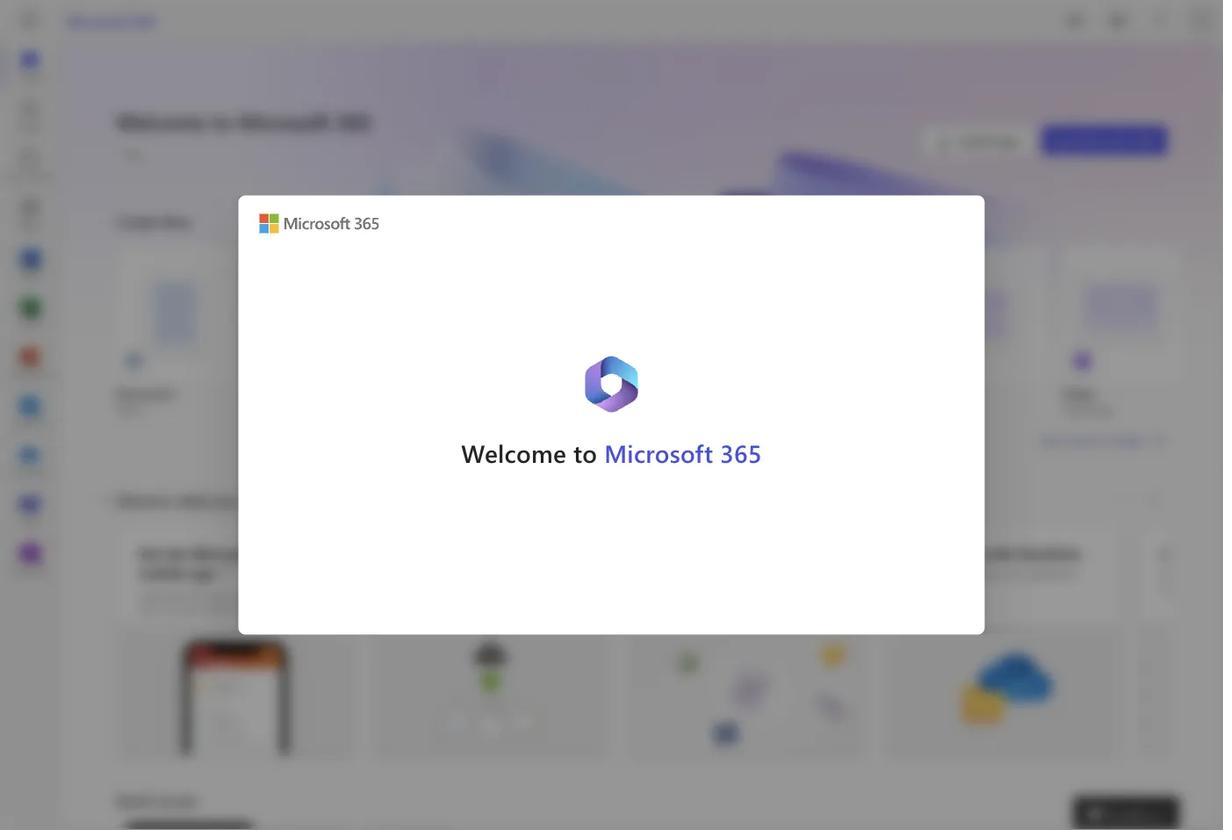 Task type: describe. For each thing, give the bounding box(es) containing it.
apps
[[994, 132, 1021, 148]]

get started with onedrive image
[[885, 625, 1120, 755]]

app inside download the app to access your files on your mobile device.
[[208, 588, 226, 602]]

powerpoint image
[[21, 353, 39, 371]]

0 horizontal spatial welcome
[[116, 107, 206, 135]]

feedback button
[[1074, 797, 1180, 830]]

install
[[958, 132, 991, 148]]

1 horizontal spatial your
[[275, 588, 297, 602]]

store,
[[975, 567, 1001, 581]]

microsoft inside banner
[[67, 11, 128, 30]]

and
[[1030, 567, 1048, 581]]

word
[[116, 402, 142, 416]]

document word
[[116, 385, 175, 416]]

watch inside 'get started with onedrive watch how to store, sync, and share your files.'
[[906, 567, 936, 581]]

more
[[1063, 432, 1091, 448]]

access inside download the app to access your files on your mobile device.
[[242, 588, 272, 602]]

quick access
[[116, 791, 198, 810]]

discover
[[117, 490, 172, 509]]

see
[[1040, 432, 1060, 448]]

create new element
[[116, 207, 1181, 486]]

feedback
[[1106, 804, 1166, 823]]

onenote image
[[21, 550, 39, 567]]

home image
[[21, 58, 39, 76]]

install apps
[[958, 132, 1021, 148]]

microsoft 365
[[67, 11, 155, 30]]

microsoft inside button
[[1079, 132, 1132, 148]]

get for get the microsoft 365 mobile app
[[139, 544, 162, 563]]

do
[[266, 490, 283, 509]]

brand logo image
[[580, 353, 643, 416]]

onedrive
[[1019, 544, 1082, 563]]

discover what you can do
[[117, 490, 283, 509]]

365 inside button
[[1136, 132, 1156, 148]]

the for download
[[190, 588, 205, 602]]

started
[[934, 544, 981, 563]]

files.
[[931, 581, 952, 595]]

0 horizontal spatial create
[[116, 212, 158, 231]]

create new
[[116, 212, 191, 231]]

collabora watch how to
[[1162, 544, 1224, 609]]

mobile inside download the app to access your files on your mobile device.
[[200, 602, 233, 616]]

sync,
[[1004, 567, 1027, 581]]

dialog containing welcome to
[[0, 0, 1224, 830]]

the for get
[[166, 544, 188, 563]]

microsoft 365 logo image
[[260, 214, 380, 233]]

excel image
[[21, 304, 39, 322]]

files
[[139, 602, 158, 616]]

welcome to microsoft 365 inside the slide 1 of 3. group
[[461, 437, 762, 469]]

microsoft 365 banner
[[0, 0, 1224, 42]]

clipchamp video image
[[1073, 351, 1091, 369]]

0 horizontal spatial welcome to microsoft 365
[[116, 107, 372, 135]]

buy microsoft 365
[[1054, 132, 1156, 148]]

app inside get the microsoft 365 mobile app
[[189, 563, 215, 582]]

next image
[[1145, 486, 1162, 514]]

install apps button
[[923, 126, 1032, 155]]

with
[[985, 544, 1015, 563]]

collabora
[[1162, 544, 1224, 563]]

this account doesn't have a microsoft 365 subscription. click to view your benefits. tooltip
[[116, 144, 151, 162]]

what
[[176, 490, 208, 509]]

document
[[116, 385, 175, 401]]



Task type: vqa. For each thing, say whether or not it's contained in the screenshot.
the Outlook icon
yes



Task type: locate. For each thing, give the bounding box(es) containing it.
mobile up download at left bottom
[[139, 563, 185, 582]]

outlook image
[[21, 402, 39, 420]]

mobile
[[139, 563, 185, 582], [200, 602, 233, 616]]

watch inside collabora watch how to
[[1162, 567, 1192, 581]]

0 vertical spatial create
[[116, 212, 158, 231]]

how down collabora
[[1195, 567, 1215, 581]]

apps image
[[21, 206, 39, 223]]

2 get from the left
[[906, 544, 930, 563]]

dialog
[[0, 0, 1224, 830]]

your left 'files.'
[[906, 581, 928, 595]]

shared tab
[[263, 823, 355, 830]]

to
[[212, 107, 232, 135], [574, 437, 598, 469], [962, 567, 972, 581], [1218, 567, 1224, 581], [229, 588, 239, 602]]

app down get the microsoft 365 mobile app
[[208, 588, 226, 602]]

document containing welcome to
[[0, 0, 1224, 830]]

create left the "new"
[[116, 212, 158, 231]]

to inside 'get started with onedrive watch how to store, sync, and share your files.'
[[962, 567, 972, 581]]

welcome
[[116, 107, 206, 135], [461, 437, 567, 469]]

0 vertical spatial welcome to microsoft 365
[[116, 107, 372, 135]]

free
[[123, 146, 144, 160]]

microsoft inside the slide 1 of 3. group
[[605, 437, 714, 469]]

mobile inside get the microsoft 365 mobile app
[[139, 563, 185, 582]]

0 horizontal spatial get
[[139, 544, 162, 563]]

1 horizontal spatial access
[[242, 588, 272, 602]]

how down started
[[939, 567, 959, 581]]

0 horizontal spatial access
[[157, 791, 198, 810]]

recently opened element
[[120, 823, 259, 830]]

get inside 'get started with onedrive watch how to store, sync, and share your files.'
[[906, 544, 930, 563]]

1 vertical spatial app
[[208, 588, 226, 602]]

1 watch from the left
[[906, 567, 936, 581]]

your inside 'get started with onedrive watch how to store, sync, and share your files.'
[[906, 581, 928, 595]]

new
[[162, 212, 191, 231]]

0 horizontal spatial mobile
[[139, 563, 185, 582]]

1 horizontal spatial how
[[1195, 567, 1215, 581]]

clipchamp
[[1063, 402, 1113, 416]]

1 vertical spatial create
[[1108, 432, 1143, 448]]

welcome to microsoft 365
[[116, 107, 372, 135], [461, 437, 762, 469]]

the right on
[[190, 588, 205, 602]]

watch down collabora
[[1162, 567, 1192, 581]]

collaborate in real time image
[[1141, 625, 1224, 755]]

microsoft
[[67, 11, 128, 30], [238, 107, 330, 135], [1079, 132, 1132, 148], [605, 437, 714, 469], [192, 544, 257, 563]]

create image
[[21, 107, 39, 125]]

buy microsoft 365 button
[[1043, 126, 1167, 155]]

recently opened tab
[[116, 823, 263, 830]]

365 inside banner
[[132, 11, 155, 30]]

video
[[1063, 385, 1096, 401]]

1 horizontal spatial mobile
[[200, 602, 233, 616]]

get the microsoft 365 mobile app
[[139, 544, 286, 582]]

how inside collabora watch how to
[[1195, 567, 1215, 581]]

0 vertical spatial the
[[166, 544, 188, 563]]

your right on
[[176, 602, 197, 616]]

to inside collabora watch how to
[[1218, 567, 1224, 581]]

2 horizontal spatial your
[[906, 581, 928, 595]]

document
[[0, 0, 1224, 830]]

2 watch from the left
[[1162, 567, 1192, 581]]

quick
[[116, 791, 153, 810]]

create right in
[[1108, 432, 1143, 448]]

word document image
[[126, 351, 144, 369]]

0 vertical spatial access
[[242, 588, 272, 602]]

0 vertical spatial welcome
[[116, 107, 206, 135]]

tab list
[[116, 823, 1006, 830]]

get for get started with onedrive watch how to store, sync, and share your files.
[[906, 544, 930, 563]]

buy
[[1054, 132, 1075, 148]]

access up recently opened tab
[[157, 791, 198, 810]]

2 how from the left
[[1195, 567, 1215, 581]]

welcome inside the slide 1 of 3. group
[[461, 437, 567, 469]]

1 horizontal spatial welcome
[[461, 437, 567, 469]]

1 vertical spatial access
[[157, 791, 198, 810]]

you
[[212, 490, 236, 509]]

1 horizontal spatial get
[[906, 544, 930, 563]]

access
[[242, 588, 272, 602], [157, 791, 198, 810]]

slide 1 of 3. group
[[239, 195, 985, 635]]

1 get from the left
[[139, 544, 162, 563]]

access down get the microsoft 365 mobile app
[[242, 588, 272, 602]]

how inside 'get started with onedrive watch how to store, sync, and share your files.'
[[939, 567, 959, 581]]

app up download the app to access your files on your mobile device. at bottom left
[[189, 563, 215, 582]]

get the microsoft 365 mobile app image
[[118, 625, 352, 755]]

1 vertical spatial mobile
[[200, 602, 233, 616]]

get
[[139, 544, 162, 563], [906, 544, 930, 563]]

1 how from the left
[[939, 567, 959, 581]]

word image
[[21, 255, 39, 272]]

my content image
[[21, 156, 39, 174]]

1 horizontal spatial the
[[190, 588, 205, 602]]

1 horizontal spatial watch
[[1162, 567, 1192, 581]]

shared element
[[268, 823, 351, 830]]

the up download at left bottom
[[166, 544, 188, 563]]

1 vertical spatial the
[[190, 588, 205, 602]]

the
[[166, 544, 188, 563], [190, 588, 205, 602]]

navigation
[[0, 42, 60, 583]]

get inside get the microsoft 365 mobile app
[[139, 544, 162, 563]]

mobile left device.
[[200, 602, 233, 616]]

get up download at left bottom
[[139, 544, 162, 563]]

video clipchamp
[[1063, 385, 1113, 416]]

app
[[189, 563, 215, 582], [208, 588, 226, 602]]

save files to the cloud image
[[374, 625, 608, 755]]

the inside get the microsoft 365 mobile app
[[166, 544, 188, 563]]

get started with onedrive watch how to store, sync, and share your files.
[[906, 544, 1082, 595]]

your right device.
[[275, 588, 297, 602]]

create
[[116, 212, 158, 231], [1108, 432, 1143, 448]]

0 horizontal spatial the
[[166, 544, 188, 563]]

0 horizontal spatial watch
[[906, 567, 936, 581]]

on
[[161, 602, 173, 616]]

0 vertical spatial mobile
[[139, 563, 185, 582]]

list containing document
[[116, 246, 1181, 416]]

how
[[939, 567, 959, 581], [1195, 567, 1215, 581]]

the inside download the app to access your files on your mobile device.
[[190, 588, 205, 602]]

onedrive image
[[21, 452, 39, 469]]

share a file image
[[629, 625, 864, 755]]

365
[[132, 11, 155, 30], [336, 107, 372, 135], [1136, 132, 1156, 148], [721, 437, 762, 469], [261, 544, 286, 563]]

365 inside get the microsoft 365 mobile app
[[261, 544, 286, 563]]

watch
[[906, 567, 936, 581], [1162, 567, 1192, 581]]

0 horizontal spatial your
[[176, 602, 197, 616]]

0 horizontal spatial how
[[939, 567, 959, 581]]

1 horizontal spatial welcome to microsoft 365
[[461, 437, 762, 469]]

download the app to access your files on your mobile device.
[[139, 588, 297, 616]]

favorites tab
[[355, 823, 459, 830]]

1 horizontal spatial create
[[1108, 432, 1143, 448]]

0 vertical spatial app
[[189, 563, 215, 582]]

teams image
[[21, 501, 39, 518]]

watch down started
[[906, 567, 936, 581]]

see more in create link
[[1038, 430, 1167, 451]]

microsoft inside get the microsoft 365 mobile app
[[192, 544, 257, 563]]

your
[[906, 581, 928, 595], [275, 588, 297, 602], [176, 602, 197, 616]]

1 vertical spatial welcome
[[461, 437, 567, 469]]

1 vertical spatial welcome to microsoft 365
[[461, 437, 762, 469]]

can
[[240, 490, 262, 509]]

in
[[1095, 432, 1105, 448]]

to inside the slide 1 of 3. group
[[574, 437, 598, 469]]

365 inside the slide 1 of 3. group
[[721, 437, 762, 469]]

get left started
[[906, 544, 930, 563]]

download
[[139, 588, 187, 602]]

share
[[1051, 567, 1076, 581]]

to inside download the app to access your files on your mobile device.
[[229, 588, 239, 602]]

see more in create
[[1040, 432, 1143, 448]]

device.
[[236, 602, 269, 616]]

list
[[116, 246, 1181, 416]]

discover what you can do button
[[92, 486, 287, 514]]



